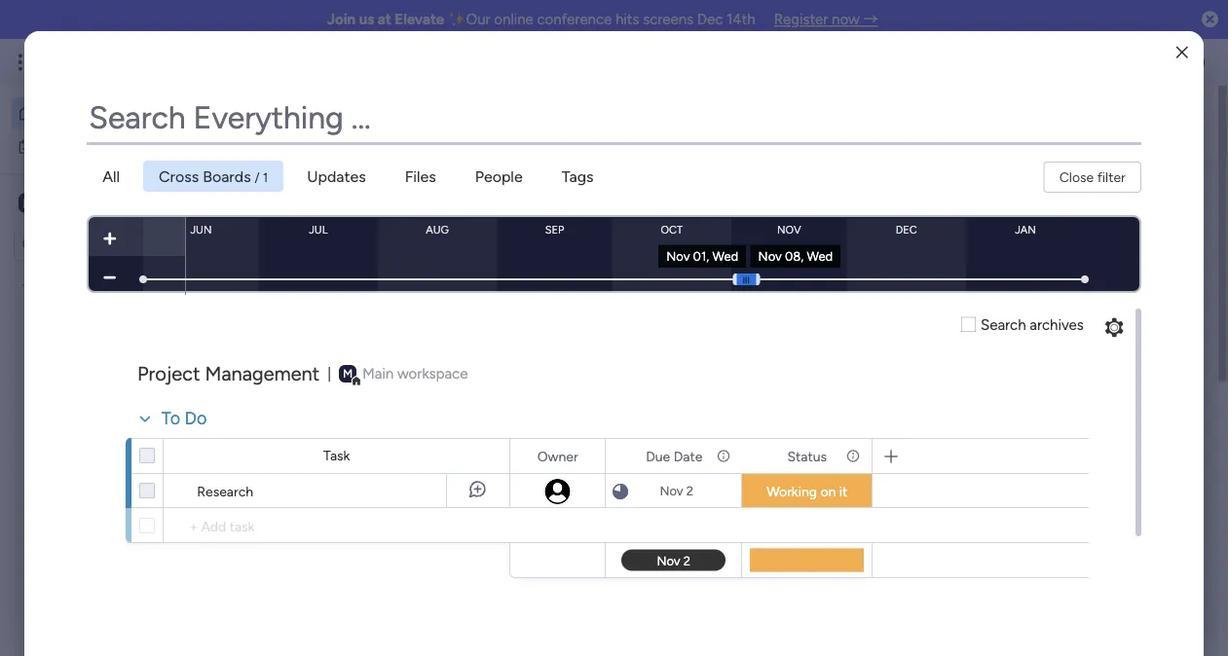Task type: describe. For each thing, give the bounding box(es) containing it.
main inside workspace selection element
[[45, 194, 79, 212]]

project management inside list box
[[46, 281, 173, 298]]

nov
[[777, 223, 801, 236]]

desktop
[[1003, 270, 1058, 287]]

project management list box
[[0, 269, 248, 569]]

Owner field
[[532, 446, 583, 467]]

column information image for status
[[846, 449, 861, 464]]

access
[[334, 123, 382, 142]]

my work
[[43, 138, 95, 155]]

management
[[383, 428, 463, 444]]

inbox
[[526, 123, 565, 142]]

your for photo
[[1006, 245, 1035, 262]]

+ add task
[[189, 518, 255, 535]]

nov for nov 2
[[660, 484, 683, 499]]

1 vertical spatial workspace image
[[339, 365, 357, 383]]

it
[[839, 484, 848, 500]]

people
[[475, 167, 523, 186]]

2 vertical spatial main
[[478, 428, 508, 444]]

2
[[686, 484, 694, 499]]

status
[[787, 448, 827, 465]]

management inside project management list box
[[93, 281, 173, 298]]

good night, bob! quickly access your recent boards, inbox and workspaces
[[278, 103, 682, 142]]

1 vertical spatial project management
[[138, 362, 320, 386]]

photo
[[1039, 245, 1078, 262]]

your
[[386, 123, 418, 142]]

0 vertical spatial workspace
[[83, 194, 160, 212]]

Search Everything ... field
[[87, 94, 1141, 142]]

conference
[[537, 11, 612, 28]]

enable desktop notifications link
[[936, 268, 1199, 290]]

boards
[[203, 167, 251, 186]]

1 vertical spatial profile
[[1024, 319, 1066, 337]]

jul
[[309, 223, 328, 236]]

due
[[646, 448, 670, 465]]

my
[[43, 138, 62, 155]]

+
[[189, 518, 198, 535]]

dec
[[896, 223, 917, 236]]

quickly
[[278, 123, 330, 142]]

→
[[863, 11, 878, 28]]

join
[[327, 11, 356, 28]]

work management > main workspace link
[[317, 237, 589, 456]]

filter
[[1097, 169, 1126, 186]]

task
[[230, 518, 255, 535]]

night,
[[315, 103, 350, 120]]

search
[[981, 316, 1026, 333]]

notifications
[[1061, 270, 1146, 287]]

our
[[466, 11, 491, 28]]

to do
[[162, 408, 207, 429]]

close filter button
[[1044, 162, 1141, 193]]

dapulse settings image
[[1106, 317, 1123, 340]]

recently visited
[[328, 199, 458, 220]]

feed
[[392, 504, 428, 524]]

people link
[[460, 161, 538, 192]]

online
[[494, 11, 534, 28]]

owner
[[537, 448, 578, 465]]

elevate
[[395, 11, 444, 28]]

tags link
[[546, 161, 609, 192]]

01,
[[693, 248, 709, 264]]

all
[[102, 167, 120, 186]]

Search in workspace field
[[41, 234, 163, 256]]

|
[[328, 365, 331, 383]]

enable desktop notifications
[[955, 270, 1146, 287]]

(0/1)
[[1099, 294, 1130, 312]]

work inside my work button
[[65, 138, 95, 155]]

project inside list box
[[46, 281, 90, 298]]

14th
[[727, 11, 755, 28]]

open update feed (inbox) image
[[301, 503, 324, 526]]

working on it
[[767, 484, 848, 500]]

files link
[[389, 161, 452, 192]]

complete for complete your profile
[[936, 188, 1014, 209]]

update feed (inbox)
[[328, 504, 491, 524]]

hits
[[615, 11, 639, 28]]

invite
[[955, 294, 992, 312]]

Status field
[[783, 446, 832, 467]]

wed for nov 08, wed
[[807, 248, 833, 264]]

due date
[[646, 448, 703, 465]]

work management > main workspace
[[350, 428, 577, 444]]

circle o image for enable
[[936, 272, 949, 286]]

search archives link
[[961, 314, 1084, 336]]

nov 2
[[660, 484, 694, 499]]

1 horizontal spatial project
[[138, 362, 200, 386]]

my work button
[[12, 131, 209, 162]]

working
[[767, 484, 817, 500]]

search archives
[[981, 316, 1084, 333]]

do
[[185, 408, 207, 429]]

bob builder image
[[1174, 47, 1205, 78]]

visited
[[404, 199, 458, 220]]

complete profile link
[[955, 317, 1199, 339]]

nov 08, wed
[[758, 248, 833, 264]]

0 vertical spatial profile
[[1058, 188, 1109, 209]]

updates link
[[291, 161, 381, 192]]

all link
[[87, 161, 135, 192]]

1 horizontal spatial main workspace
[[363, 365, 468, 383]]

setup
[[955, 220, 995, 237]]

(inbox)
[[432, 504, 491, 524]]

1 vertical spatial main
[[363, 365, 394, 383]]

research
[[197, 483, 253, 500]]

join us at elevate ✨ our online conference hits screens dec 14th
[[327, 11, 755, 28]]



Task type: locate. For each thing, give the bounding box(es) containing it.
jun
[[190, 223, 212, 236]]

complete up setup
[[936, 188, 1014, 209]]

0 vertical spatial main workspace
[[45, 194, 160, 212]]

circle o image
[[936, 272, 949, 286], [936, 296, 949, 311]]

screens
[[643, 11, 694, 28]]

setup account
[[955, 220, 1054, 237]]

1 vertical spatial project
[[138, 362, 200, 386]]

close image
[[1176, 46, 1188, 60]]

profile down invite team members (0/1)
[[1024, 319, 1066, 337]]

register now → link
[[774, 11, 878, 28]]

members
[[1034, 294, 1095, 312]]

main workspace down all link
[[45, 194, 160, 212]]

1 horizontal spatial m
[[343, 366, 353, 381]]

to
[[162, 408, 181, 429]]

0 vertical spatial project management
[[46, 281, 173, 298]]

workspace up the owner field
[[511, 428, 577, 444]]

1 column information image from the left
[[716, 449, 732, 464]]

None field
[[87, 94, 1141, 142]]

main right the "|"
[[363, 365, 394, 383]]

wed for nov 01, wed
[[712, 248, 738, 264]]

main workspace up management
[[363, 365, 468, 383]]

recent
[[421, 123, 467, 142]]

1 horizontal spatial workspace
[[398, 365, 468, 383]]

column information image
[[716, 449, 732, 464], [846, 449, 861, 464]]

project up to
[[138, 362, 200, 386]]

files
[[405, 167, 436, 186]]

your
[[1018, 188, 1054, 209], [1006, 245, 1035, 262]]

2 wed from the left
[[807, 248, 833, 264]]

0 horizontal spatial workspace image
[[19, 192, 38, 214]]

at
[[378, 11, 391, 28]]

nov for nov 01, wed
[[666, 248, 690, 264]]

profile down close
[[1058, 188, 1109, 209]]

0 horizontal spatial main workspace
[[45, 194, 160, 212]]

/
[[255, 169, 260, 185]]

0 vertical spatial circle o image
[[936, 272, 949, 286]]

0 vertical spatial complete
[[936, 188, 1014, 209]]

1 vertical spatial your
[[1006, 245, 1035, 262]]

project management up the do
[[138, 362, 320, 386]]

2 circle o image from the top
[[936, 296, 949, 311]]

2 column information image from the left
[[846, 449, 861, 464]]

1 horizontal spatial work
[[350, 428, 379, 444]]

nov 01, wed
[[666, 248, 738, 264]]

0
[[505, 506, 514, 523]]

good
[[278, 103, 312, 120]]

work inside work management > main workspace link
[[350, 428, 379, 444]]

invite team members (0/1) link
[[936, 292, 1199, 314]]

management
[[93, 281, 173, 298], [205, 362, 320, 386]]

main workspace inside workspace selection element
[[45, 194, 160, 212]]

sep
[[545, 223, 564, 236]]

0 vertical spatial workspace image
[[19, 192, 38, 214]]

bob!
[[353, 103, 381, 120]]

nov left "01,"
[[666, 248, 690, 264]]

1 horizontal spatial column information image
[[846, 449, 861, 464]]

boards,
[[471, 123, 523, 142]]

1 horizontal spatial wed
[[807, 248, 833, 264]]

complete for complete profile
[[955, 319, 1020, 337]]

nov
[[666, 248, 690, 264], [758, 248, 782, 264], [660, 484, 683, 499]]

1 horizontal spatial management
[[205, 362, 320, 386]]

1 vertical spatial m
[[343, 366, 353, 381]]

08,
[[785, 248, 804, 264]]

workspaces
[[599, 123, 682, 142]]

0 horizontal spatial m
[[22, 195, 34, 211]]

workspace image
[[19, 192, 38, 214], [339, 365, 357, 383]]

upload
[[955, 245, 1002, 262]]

1 vertical spatial complete
[[955, 319, 1020, 337]]

column information image up it
[[846, 449, 861, 464]]

account
[[998, 220, 1054, 237]]

0 horizontal spatial work
[[65, 138, 95, 155]]

recently
[[328, 199, 400, 220]]

add
[[201, 518, 226, 535]]

1 horizontal spatial workspace image
[[339, 365, 357, 383]]

dapulse add image
[[103, 231, 116, 246]]

dapulse minus image
[[103, 270, 116, 285]]

2 horizontal spatial main
[[478, 428, 508, 444]]

>
[[466, 428, 475, 444]]

your down jan
[[1006, 245, 1035, 262]]

register
[[774, 11, 828, 28]]

close
[[1059, 169, 1094, 186]]

0 vertical spatial main
[[45, 194, 79, 212]]

now
[[832, 11, 860, 28]]

m for bottommost workspace icon
[[343, 366, 353, 381]]

option
[[0, 272, 248, 276]]

complete down invite on the right of the page
[[955, 319, 1020, 337]]

wed right "01,"
[[712, 248, 738, 264]]

oct
[[661, 223, 683, 236]]

upload your photo
[[955, 245, 1078, 262]]

0 horizontal spatial main
[[45, 194, 79, 212]]

column information image right "date"
[[716, 449, 732, 464]]

cross boards / 1
[[159, 167, 268, 186]]

enable
[[955, 270, 999, 287]]

dec
[[697, 11, 723, 28]]

1
[[263, 169, 268, 185]]

workspace up management
[[398, 365, 468, 383]]

dapulse hamburger image
[[742, 277, 751, 284]]

main right >
[[478, 428, 508, 444]]

cross
[[159, 167, 199, 186]]

1 circle o image from the top
[[936, 272, 949, 286]]

1 vertical spatial work
[[350, 428, 379, 444]]

workspace
[[83, 194, 160, 212], [398, 365, 468, 383], [511, 428, 577, 444]]

aug
[[426, 223, 449, 236]]

main workspace
[[45, 194, 160, 212], [363, 365, 468, 383]]

0 vertical spatial m
[[22, 195, 34, 211]]

home image
[[18, 103, 37, 123]]

your inside "link"
[[1006, 245, 1035, 262]]

circle o image for invite
[[936, 296, 949, 311]]

workspace down "all"
[[83, 194, 160, 212]]

management left the "|"
[[205, 362, 320, 386]]

close recently visited image
[[301, 198, 324, 221]]

check circle image
[[936, 222, 949, 236]]

component image
[[325, 425, 343, 443]]

setup account link
[[936, 218, 1199, 240]]

1 horizontal spatial main
[[363, 365, 394, 383]]

project left dapulse minus icon
[[46, 281, 90, 298]]

0 vertical spatial management
[[93, 281, 173, 298]]

nov left '2'
[[660, 484, 683, 499]]

project management down search in workspace field on the left top of page
[[46, 281, 173, 298]]

complete your profile
[[936, 188, 1109, 209]]

templates image image
[[924, 460, 1181, 594]]

column information image for due date
[[716, 449, 732, 464]]

invite team members (0/1)
[[955, 294, 1130, 312]]

0 horizontal spatial wed
[[712, 248, 738, 264]]

0 vertical spatial your
[[1018, 188, 1054, 209]]

0 horizontal spatial project
[[46, 281, 90, 298]]

archives
[[1030, 316, 1084, 333]]

0 vertical spatial project
[[46, 281, 90, 298]]

date
[[674, 448, 703, 465]]

nov left "08,"
[[758, 248, 782, 264]]

1 vertical spatial management
[[205, 362, 320, 386]]

✨
[[448, 11, 463, 28]]

m inside workspace selection element
[[22, 195, 34, 211]]

us
[[359, 11, 374, 28]]

update
[[328, 504, 387, 524]]

main
[[45, 194, 79, 212], [363, 365, 394, 383], [478, 428, 508, 444]]

1 vertical spatial circle o image
[[936, 296, 949, 311]]

project
[[46, 281, 90, 298], [138, 362, 200, 386]]

0 vertical spatial work
[[65, 138, 95, 155]]

work
[[65, 138, 95, 155], [350, 428, 379, 444]]

wed right "08,"
[[807, 248, 833, 264]]

m for left workspace icon
[[22, 195, 34, 211]]

and
[[569, 123, 595, 142]]

jan
[[1015, 223, 1036, 236]]

your up the account
[[1018, 188, 1054, 209]]

your for profile
[[1018, 188, 1054, 209]]

project management
[[46, 281, 173, 298], [138, 362, 320, 386]]

workspace selection element
[[19, 191, 163, 215]]

select product image
[[18, 53, 37, 72]]

dapulse checkbox image
[[961, 316, 976, 333]]

main down my work
[[45, 194, 79, 212]]

1 wed from the left
[[712, 248, 738, 264]]

0 horizontal spatial column information image
[[716, 449, 732, 464]]

2 vertical spatial workspace
[[511, 428, 577, 444]]

circle o image inside enable desktop notifications link
[[936, 272, 949, 286]]

circle o image inside invite team members (0/1) link
[[936, 296, 949, 311]]

1 vertical spatial main workspace
[[363, 365, 468, 383]]

circle o image left invite on the right of the page
[[936, 296, 949, 311]]

work right the my
[[65, 138, 95, 155]]

team
[[996, 294, 1031, 312]]

0 horizontal spatial workspace
[[83, 194, 160, 212]]

2 horizontal spatial workspace
[[511, 428, 577, 444]]

1 vertical spatial workspace
[[398, 365, 468, 383]]

complete profile
[[955, 319, 1066, 337]]

0 horizontal spatial management
[[93, 281, 173, 298]]

work right component "icon"
[[350, 428, 379, 444]]

nov for nov 08, wed
[[758, 248, 782, 264]]

Due Date field
[[641, 446, 707, 467]]

management down search in workspace field on the left top of page
[[93, 281, 173, 298]]

circle o image left enable
[[936, 272, 949, 286]]



Task type: vqa. For each thing, say whether or not it's contained in the screenshot.
'monday marketplace' IMAGE
no



